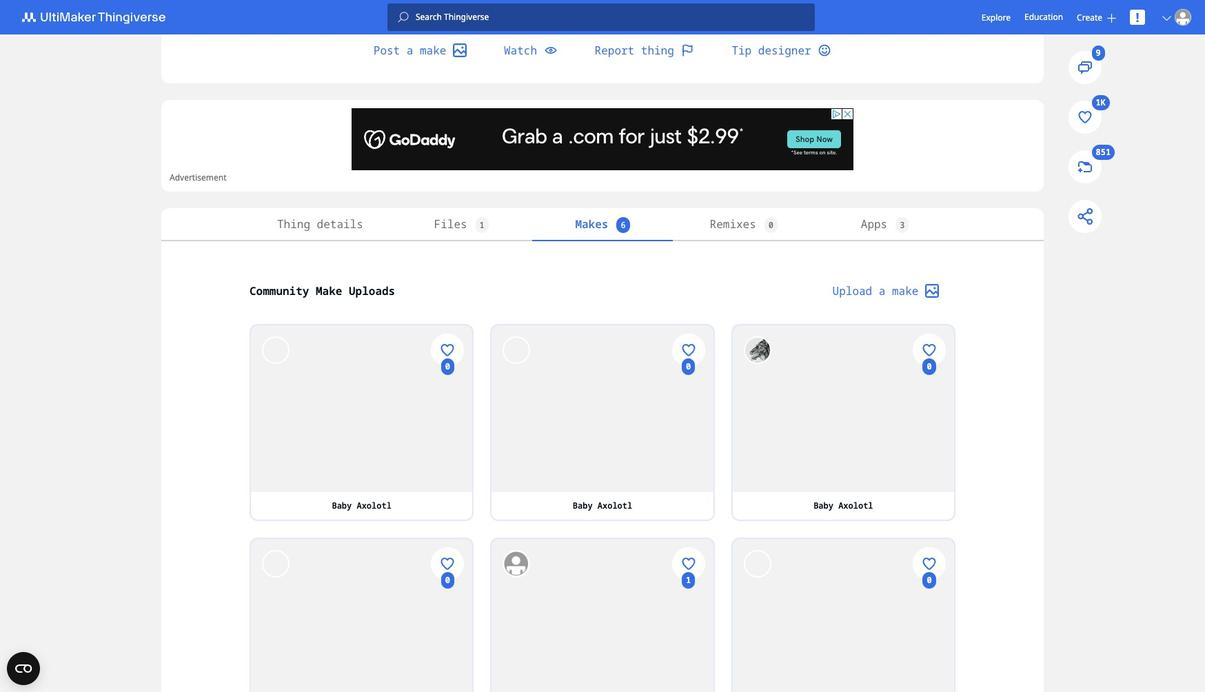 Task type: locate. For each thing, give the bounding box(es) containing it.
tip
[[732, 43, 752, 58]]

0 vertical spatial a
[[407, 43, 413, 58]]

1 axolotl from the left
[[357, 500, 392, 512]]

avatar image
[[1175, 9, 1191, 26], [262, 336, 290, 364], [503, 336, 530, 364], [744, 336, 771, 364], [262, 550, 290, 578], [503, 550, 530, 578], [744, 550, 771, 578]]

details
[[317, 217, 363, 232]]

3 baby from the left
[[814, 500, 834, 512]]

1 vertical spatial 1
[[686, 574, 691, 586]]

2 baby axolotl from the left
[[573, 500, 632, 512]]

1 horizontal spatial baby axolotl
[[573, 500, 632, 512]]

community make uploads
[[250, 283, 395, 299]]

makerbot logo image
[[14, 9, 182, 26]]

0 vertical spatial 1
[[480, 219, 485, 231]]

education link
[[1025, 10, 1063, 25]]

make
[[420, 43, 446, 58], [892, 283, 919, 299]]

axolotl for third baby axolotl link from the right
[[357, 500, 392, 512]]

report
[[595, 43, 634, 58]]

thing
[[277, 217, 310, 232]]

2 horizontal spatial baby axolotl link
[[733, 492, 954, 520]]

!
[[1136, 9, 1139, 26]]

tip designer
[[732, 43, 811, 58]]

0 horizontal spatial axolotl
[[357, 500, 392, 512]]

post a make link
[[357, 34, 483, 67]]

0 vertical spatial make
[[420, 43, 446, 58]]

baby
[[332, 500, 352, 512], [573, 500, 593, 512], [814, 500, 834, 512]]

1 horizontal spatial make
[[892, 283, 919, 299]]

1 vertical spatial make
[[892, 283, 919, 299]]

2 horizontal spatial axolotl
[[839, 500, 873, 512]]

1 horizontal spatial baby axolotl link
[[492, 492, 713, 520]]

baby axolotl
[[332, 500, 392, 512], [573, 500, 632, 512], [814, 500, 873, 512]]

community
[[250, 283, 309, 299]]

report thing
[[595, 43, 674, 58]]

2 baby from the left
[[573, 500, 593, 512]]

make right upload
[[892, 283, 919, 299]]

6
[[621, 219, 626, 231]]

1 horizontal spatial a
[[879, 283, 886, 299]]

851
[[1096, 146, 1111, 158]]

2 horizontal spatial baby
[[814, 500, 834, 512]]

axolotl for 1st baby axolotl link from the right
[[839, 500, 873, 512]]

1 horizontal spatial axolotl
[[598, 500, 632, 512]]

thing details
[[277, 217, 363, 232]]

1
[[480, 219, 485, 231], [686, 574, 691, 586]]

thumbnail representing a make from thing baby axolotl image
[[251, 325, 473, 492], [492, 325, 713, 492], [733, 325, 954, 492], [251, 539, 473, 692], [492, 539, 713, 692], [733, 539, 954, 692]]

a right upload
[[879, 283, 886, 299]]

report thing link
[[578, 34, 711, 67]]

search control image
[[398, 12, 409, 23]]

3 axolotl from the left
[[839, 500, 873, 512]]

upload
[[833, 283, 872, 299]]

1 baby from the left
[[332, 500, 352, 512]]

0 horizontal spatial make
[[420, 43, 446, 58]]

baby axolotl link
[[251, 492, 473, 520], [492, 492, 713, 520], [733, 492, 954, 520]]

open widget image
[[7, 652, 40, 685]]

! link
[[1130, 9, 1145, 26]]

2 baby axolotl link from the left
[[492, 492, 713, 520]]

0
[[769, 219, 774, 231], [445, 361, 450, 372], [686, 361, 691, 372], [927, 361, 932, 372], [445, 574, 450, 586], [927, 574, 932, 586]]

0 horizontal spatial a
[[407, 43, 413, 58]]

1 vertical spatial a
[[879, 283, 886, 299]]

0 horizontal spatial baby
[[332, 500, 352, 512]]

remixes
[[710, 217, 756, 232]]

make right post
[[420, 43, 446, 58]]

a
[[407, 43, 413, 58], [879, 283, 886, 299]]

0 horizontal spatial baby axolotl
[[332, 500, 392, 512]]

2 axolotl from the left
[[598, 500, 632, 512]]

0 horizontal spatial baby axolotl link
[[251, 492, 473, 520]]

1 horizontal spatial baby
[[573, 500, 593, 512]]

a right post
[[407, 43, 413, 58]]

axolotl
[[357, 500, 392, 512], [598, 500, 632, 512], [839, 500, 873, 512]]

files
[[434, 217, 467, 232]]

a for post
[[407, 43, 413, 58]]

2 horizontal spatial baby axolotl
[[814, 500, 873, 512]]

makes
[[575, 217, 608, 232]]

make for post a make
[[420, 43, 446, 58]]

plusicon image
[[1107, 13, 1116, 22]]



Task type: vqa. For each thing, say whether or not it's contained in the screenshot.
0
yes



Task type: describe. For each thing, give the bounding box(es) containing it.
create
[[1077, 11, 1102, 23]]

upload a make link
[[816, 274, 956, 308]]

9
[[1096, 47, 1101, 59]]

upload a make
[[833, 283, 919, 299]]

1 baby axolotl from the left
[[332, 500, 392, 512]]

explore
[[982, 11, 1011, 23]]

1 baby axolotl link from the left
[[251, 492, 473, 520]]

thing details button
[[250, 208, 391, 241]]

post a make
[[374, 43, 446, 58]]

thumbnail representing an image or video in the carousel image
[[916, 0, 1024, 16]]

advertisement element
[[352, 108, 854, 170]]

axolotl for second baby axolotl link from right
[[598, 500, 632, 512]]

post
[[374, 43, 400, 58]]

make for upload a make
[[892, 283, 919, 299]]

Search Thingiverse text field
[[409, 12, 815, 23]]

explore button
[[982, 11, 1011, 23]]

3 baby axolotl link from the left
[[733, 492, 954, 520]]

a for upload
[[879, 283, 886, 299]]

0 horizontal spatial 1
[[480, 219, 485, 231]]

watch button
[[487, 34, 574, 67]]

1k
[[1096, 97, 1106, 109]]

advertisement
[[170, 172, 227, 183]]

create button
[[1077, 11, 1116, 23]]

make
[[316, 283, 342, 299]]

thing
[[641, 43, 674, 58]]

education
[[1025, 11, 1063, 23]]

designer
[[758, 43, 811, 58]]

watch
[[504, 43, 537, 58]]

1 horizontal spatial 1
[[686, 574, 691, 586]]

3 baby axolotl from the left
[[814, 500, 873, 512]]

3
[[900, 219, 905, 231]]

tip designer button
[[715, 34, 848, 67]]

uploads
[[349, 283, 395, 299]]

apps
[[861, 217, 888, 232]]



